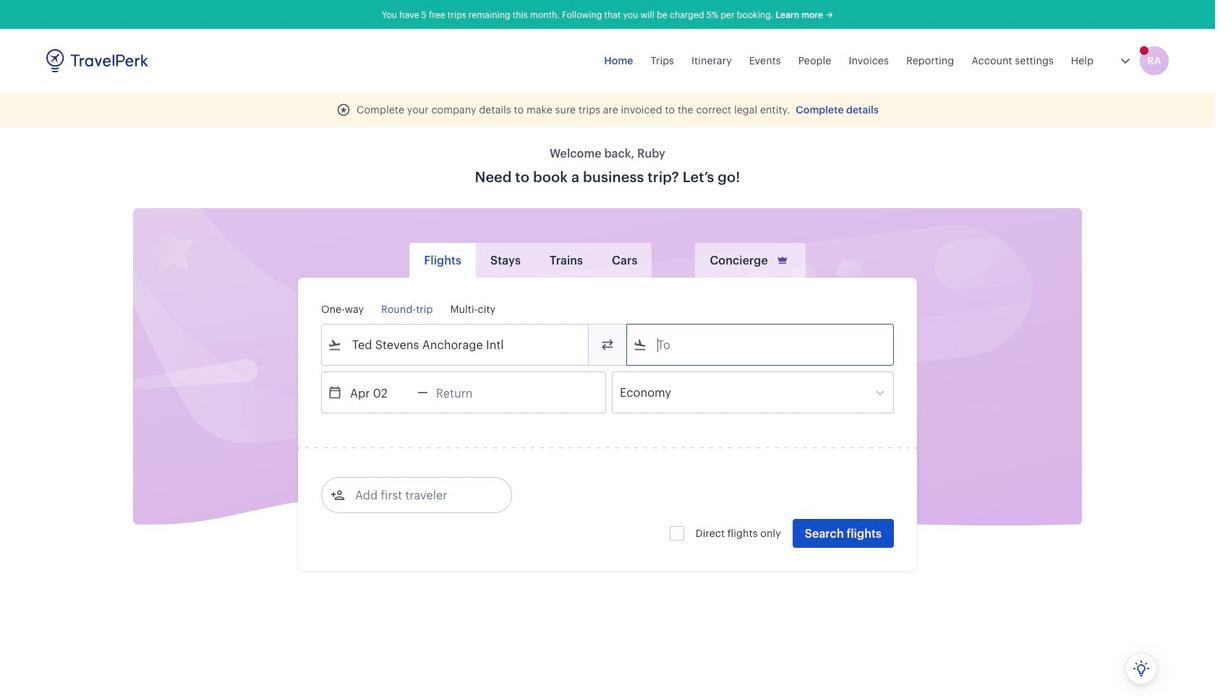 Task type: locate. For each thing, give the bounding box(es) containing it.
Add first traveler search field
[[345, 484, 495, 507]]

Return text field
[[428, 373, 503, 413]]

To search field
[[647, 333, 874, 357]]



Task type: describe. For each thing, give the bounding box(es) containing it.
Depart text field
[[342, 373, 417, 413]]

From search field
[[342, 333, 569, 357]]



